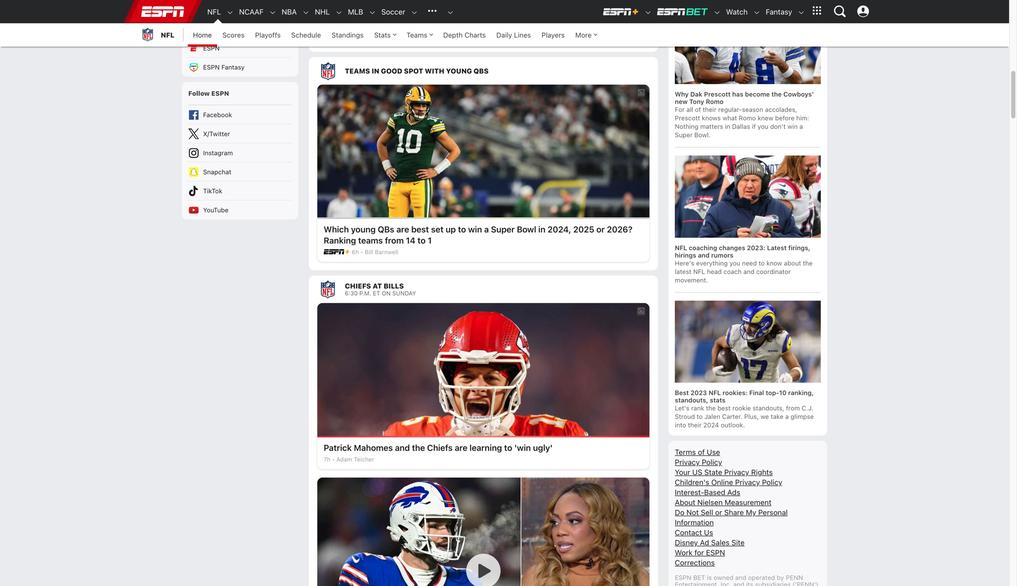 Task type: vqa. For each thing, say whether or not it's contained in the screenshot.
Scores
yes



Task type: describe. For each thing, give the bounding box(es) containing it.
or inside terms of use privacy policy your us state privacy rights children's online privacy policy interest-based ads about nielsen measurement do not sell or share my personal information contact us disney ad sales site work for espn corrections
[[716, 508, 723, 517]]

daily lines
[[497, 31, 531, 39]]

in
[[372, 67, 380, 75]]

2 vertical spatial privacy
[[736, 478, 760, 487]]

tiktok
[[203, 187, 222, 195]]

chiefs
[[345, 282, 371, 290]]

1 horizontal spatial standouts,
[[753, 405, 785, 412]]

ranking
[[324, 235, 356, 246]]

6:30
[[345, 290, 358, 297]]

tony
[[690, 98, 705, 105]]

youtube link
[[182, 201, 298, 220]]

0 horizontal spatial policy
[[702, 458, 723, 467]]

terms of use link
[[675, 448, 720, 457]]

bills
[[384, 282, 404, 290]]

win inside why dak prescott has become the cowboys' new tony romo for all of their regular-season accolades, prescott knows what romo knew before him: nothing matters in dallas if you don't win a super bowl.
[[788, 123, 798, 130]]

and right mahomes on the left of the page
[[395, 443, 410, 453]]

1 horizontal spatial prescott
[[704, 90, 731, 98]]

matters
[[701, 123, 724, 130]]

in inside which young qbs are best set up to win a super bowl in 2024, 2025 or 2026? ranking teams from 14 to 1
[[539, 224, 546, 234]]

mccarthy
[[419, 17, 459, 27]]

new
[[675, 98, 688, 105]]

wrong
[[485, 17, 510, 27]]

stats link
[[369, 23, 401, 47]]

is inside the espn bet is owned and operated by penn entertainment, inc. and its subsidiaries ('penn')
[[707, 574, 712, 582]]

facebook link
[[182, 105, 298, 124]]

about
[[784, 259, 802, 267]]

coaching
[[689, 244, 718, 251]]

teams link
[[401, 23, 438, 47]]

qbs
[[474, 67, 489, 75]]

espn for espn
[[203, 44, 220, 52]]

apps
[[208, 23, 225, 30]]

espn inside terms of use privacy policy your us state privacy rights children's online privacy policy interest-based ads about nielsen measurement do not sell or share my personal information contact us disney ad sales site work for espn corrections
[[706, 548, 725, 557]]

outlook.
[[721, 421, 745, 429]]

espn for espn apps
[[188, 23, 206, 30]]

your
[[675, 468, 691, 477]]

from inside best 2023 nfl rookies: final top-10 ranking, standouts, stats let's rank the best rookie standouts, from c.j. stroud to jalen carter. plus, we take a glimpse into their 2024 outlook.
[[787, 405, 800, 412]]

work
[[675, 548, 693, 557]]

rights
[[752, 468, 773, 477]]

terms
[[675, 448, 696, 457]]

schedule
[[291, 31, 321, 39]]

a inside which young qbs are best set up to win a super bowl in 2024, 2025 or 2026? ranking teams from 14 to 1
[[484, 224, 489, 234]]

top-
[[766, 389, 780, 397]]

patrick
[[324, 443, 352, 453]]

home
[[193, 31, 212, 39]]

coordinator
[[757, 268, 791, 275]]

1 vertical spatial privacy
[[725, 468, 750, 477]]

depth
[[443, 31, 463, 39]]

chiefs at bills 6:30 p.m. et on sunday
[[345, 282, 416, 297]]

6h
[[352, 249, 359, 256]]

know
[[767, 259, 783, 267]]

owned
[[714, 574, 734, 582]]

depth charts
[[443, 31, 486, 39]]

bet
[[694, 574, 706, 582]]

knew
[[758, 114, 774, 122]]

facebook
[[203, 111, 232, 119]]

et
[[373, 290, 380, 297]]

soccer link
[[376, 1, 405, 23]]

not
[[687, 508, 699, 517]]

are inside which young qbs are best set up to win a super bowl in 2024, 2025 or 2026? ranking teams from 14 to 1
[[397, 224, 409, 234]]

scores link
[[217, 23, 250, 47]]

rumors
[[712, 251, 734, 259]]

is inside orlovsky: keeping mike mccarthy is the wrong decision 4h
[[461, 17, 467, 27]]

plus,
[[745, 413, 759, 420]]

best
[[675, 389, 689, 397]]

into
[[675, 421, 687, 429]]

their inside why dak prescott has become the cowboys' new tony romo for all of their regular-season accolades, prescott knows what romo knew before him: nothing matters in dallas if you don't win a super bowl.
[[703, 106, 717, 113]]

1 horizontal spatial fantasy
[[766, 7, 793, 16]]

and up 'everything'
[[698, 251, 710, 259]]

in inside why dak prescott has become the cowboys' new tony romo for all of their regular-season accolades, prescott knows what romo knew before him: nothing matters in dallas if you don't win a super bowl.
[[725, 123, 731, 130]]

a inside best 2023 nfl rookies: final top-10 ranking, standouts, stats let's rank the best rookie standouts, from c.j. stroud to jalen carter. plus, we take a glimpse into their 2024 outlook.
[[786, 413, 789, 420]]

nfl coaching changes 2023: latest firings, hirings and rumors link
[[675, 244, 811, 259]]

bowl
[[517, 224, 537, 234]]

don't
[[771, 123, 786, 130]]

its
[[747, 581, 754, 586]]

you inside nfl coaching changes 2023: latest firings, hirings and rumors here's everything you need to know about the latest nfl head coach and coordinator movement.
[[730, 259, 741, 267]]

x/twitter
[[203, 130, 230, 138]]

14
[[406, 235, 416, 246]]

rookie
[[733, 405, 751, 412]]

win inside which young qbs are best set up to win a super bowl in 2024, 2025 or 2026? ranking teams from 14 to 1
[[468, 224, 482, 234]]

1 vertical spatial prescott
[[675, 114, 700, 122]]

watch
[[726, 7, 748, 16]]

let's
[[675, 405, 690, 412]]

information
[[675, 518, 714, 527]]

why
[[675, 90, 689, 98]]

barnwell
[[375, 249, 399, 256]]

the inside nfl coaching changes 2023: latest firings, hirings and rumors here's everything you need to know about the latest nfl head coach and coordinator movement.
[[803, 259, 813, 267]]

nothing
[[675, 123, 699, 130]]

and left its
[[734, 581, 745, 586]]

follow espn
[[188, 90, 229, 97]]

jalen
[[705, 413, 721, 420]]

standings link
[[326, 23, 369, 47]]

espn fantasy link
[[182, 58, 298, 77]]

daily lines link
[[491, 23, 537, 47]]

regular-
[[719, 106, 742, 113]]

espn for espn bet is owned and operated by penn entertainment, inc. and its subsidiaries ('penn')
[[675, 574, 692, 582]]

stroud
[[675, 413, 695, 420]]

site
[[732, 538, 745, 547]]

0 vertical spatial standouts,
[[675, 397, 709, 404]]

playoffs
[[255, 31, 281, 39]]

instagram link
[[182, 143, 298, 162]]

snapchat
[[203, 168, 231, 176]]

2023:
[[747, 244, 766, 251]]

bill
[[365, 249, 373, 256]]

keeping
[[364, 17, 396, 27]]

ncaaf link
[[234, 1, 264, 23]]

latest
[[767, 244, 787, 251]]

of inside why dak prescott has become the cowboys' new tony romo for all of their regular-season accolades, prescott knows what romo knew before him: nothing matters in dallas if you don't win a super bowl.
[[695, 106, 701, 113]]

become
[[745, 90, 770, 98]]

to left 1
[[418, 235, 426, 246]]

what
[[723, 114, 737, 122]]



Task type: locate. For each thing, give the bounding box(es) containing it.
0 horizontal spatial standouts,
[[675, 397, 709, 404]]

teams
[[345, 67, 370, 75]]

set
[[431, 224, 444, 234]]

a right up
[[484, 224, 489, 234]]

by
[[777, 574, 784, 582]]

0 vertical spatial policy
[[702, 458, 723, 467]]

best down stats
[[718, 405, 731, 412]]

0 vertical spatial you
[[758, 123, 769, 130]]

0 vertical spatial fantasy
[[766, 7, 793, 16]]

0 horizontal spatial romo
[[706, 98, 724, 105]]

instagram
[[203, 149, 233, 157]]

children's
[[675, 478, 710, 487]]

the up accolades,
[[772, 90, 782, 98]]

teams in good spot with young qbs
[[345, 67, 489, 75]]

mahomes
[[354, 443, 393, 453]]

0 vertical spatial from
[[385, 235, 404, 246]]

nfl up here's
[[675, 244, 687, 251]]

policy up state at the bottom of page
[[702, 458, 723, 467]]

privacy down terms
[[675, 458, 700, 467]]

0 horizontal spatial in
[[539, 224, 546, 234]]

1 horizontal spatial are
[[455, 443, 468, 453]]

super inside which young qbs are best set up to win a super bowl in 2024, 2025 or 2026? ranking teams from 14 to 1
[[491, 224, 515, 234]]

2024,
[[548, 224, 571, 234]]

online
[[712, 478, 734, 487]]

0 vertical spatial prescott
[[704, 90, 731, 98]]

x/twitter link
[[182, 124, 298, 143]]

of
[[695, 106, 701, 113], [698, 448, 705, 457]]

romo down season at the right
[[739, 114, 756, 122]]

0 vertical spatial of
[[695, 106, 701, 113]]

is up depth charts
[[461, 17, 467, 27]]

2 horizontal spatial a
[[800, 123, 803, 130]]

disney ad sales site link
[[675, 538, 745, 547]]

privacy
[[675, 458, 700, 467], [725, 468, 750, 477], [736, 478, 760, 487]]

0 vertical spatial super
[[675, 131, 693, 139]]

if
[[752, 123, 756, 130]]

espn right follow
[[211, 90, 229, 97]]

nfl link left the "home" link
[[140, 23, 175, 47]]

youtube
[[203, 206, 229, 214]]

espn up home in the left of the page
[[188, 23, 206, 30]]

children's online privacy policy link
[[675, 478, 783, 487]]

1 vertical spatial is
[[707, 574, 712, 582]]

the left chiefs
[[412, 443, 425, 453]]

good
[[381, 67, 402, 75]]

espn left bet
[[675, 574, 692, 582]]

their
[[703, 106, 717, 113], [688, 421, 702, 429]]

for
[[695, 548, 704, 557]]

0 vertical spatial win
[[788, 123, 798, 130]]

are
[[397, 224, 409, 234], [455, 443, 468, 453]]

are up 14
[[397, 224, 409, 234]]

the inside why dak prescott has become the cowboys' new tony romo for all of their regular-season accolades, prescott knows what romo knew before him: nothing matters in dallas if you don't win a super bowl.
[[772, 90, 782, 98]]

or right 2025
[[597, 224, 605, 234]]

0 vertical spatial is
[[461, 17, 467, 27]]

1 vertical spatial in
[[539, 224, 546, 234]]

do not sell or share my personal information link
[[675, 508, 788, 527]]

everything
[[697, 259, 728, 267]]

2026?
[[607, 224, 633, 234]]

1 horizontal spatial a
[[786, 413, 789, 420]]

the inside orlovsky: keeping mike mccarthy is the wrong decision 4h
[[469, 17, 482, 27]]

privacy up "children's online privacy policy" link
[[725, 468, 750, 477]]

to inside nfl coaching changes 2023: latest firings, hirings and rumors here's everything you need to know about the latest nfl head coach and coordinator movement.
[[759, 259, 765, 267]]

to down rank
[[697, 413, 703, 420]]

nfl link up home in the left of the page
[[202, 1, 221, 23]]

standouts, up rank
[[675, 397, 709, 404]]

season
[[742, 106, 764, 113]]

0 vertical spatial romo
[[706, 98, 724, 105]]

win down before
[[788, 123, 798, 130]]

fantasy
[[766, 7, 793, 16], [222, 64, 245, 71]]

1 horizontal spatial from
[[787, 405, 800, 412]]

0 horizontal spatial nfl link
[[140, 23, 175, 47]]

prescott up 'nothing'
[[675, 114, 700, 122]]

ncaaf
[[239, 7, 264, 16]]

0 vertical spatial best
[[411, 224, 429, 234]]

on
[[382, 290, 391, 297]]

2 vertical spatial a
[[786, 413, 789, 420]]

nfl inside best 2023 nfl rookies: final top-10 ranking, standouts, stats let's rank the best rookie standouts, from c.j. stroud to jalen carter. plus, we take a glimpse into their 2024 outlook.
[[709, 389, 721, 397]]

super down 'nothing'
[[675, 131, 693, 139]]

0 vertical spatial or
[[597, 224, 605, 234]]

best inside best 2023 nfl rookies: final top-10 ranking, standouts, stats let's rank the best rookie standouts, from c.j. stroud to jalen carter. plus, we take a glimpse into their 2024 outlook.
[[718, 405, 731, 412]]

1 vertical spatial super
[[491, 224, 515, 234]]

about
[[675, 498, 696, 507]]

adam
[[337, 456, 352, 463]]

espn down sales in the bottom of the page
[[706, 548, 725, 557]]

fantasy right watch
[[766, 7, 793, 16]]

from
[[385, 235, 404, 246], [787, 405, 800, 412]]

0 horizontal spatial you
[[730, 259, 741, 267]]

young
[[446, 67, 472, 75]]

why dak prescott has become the cowboys' new tony romo link
[[675, 90, 814, 105]]

and down need
[[744, 268, 755, 275]]

romo up the knows at the top right of the page
[[706, 98, 724, 105]]

or down about nielsen measurement link
[[716, 508, 723, 517]]

orlovsky: keeping mike mccarthy is the wrong decision 4h
[[324, 17, 545, 37]]

1 vertical spatial their
[[688, 421, 702, 429]]

1 vertical spatial or
[[716, 508, 723, 517]]

privacy up "ads"
[[736, 478, 760, 487]]

espn for espn fantasy
[[203, 64, 220, 71]]

nfl right 2023
[[709, 389, 721, 397]]

1 vertical spatial a
[[484, 224, 489, 234]]

a right take in the bottom right of the page
[[786, 413, 789, 420]]

to inside best 2023 nfl rookies: final top-10 ranking, standouts, stats let's rank the best rookie standouts, from c.j. stroud to jalen carter. plus, we take a glimpse into their 2024 outlook.
[[697, 413, 703, 420]]

1 horizontal spatial or
[[716, 508, 723, 517]]

a inside why dak prescott has become the cowboys' new tony romo for all of their regular-season accolades, prescott knows what romo knew before him: nothing matters in dallas if you don't win a super bowl.
[[800, 123, 803, 130]]

your us state privacy rights link
[[675, 468, 773, 477]]

best inside which young qbs are best set up to win a super bowl in 2024, 2025 or 2026? ranking teams from 14 to 1
[[411, 224, 429, 234]]

best 2023 nfl rookies: final top-10 ranking, standouts, stats let's rank the best rookie standouts, from c.j. stroud to jalen carter. plus, we take a glimpse into their 2024 outlook.
[[675, 389, 814, 429]]

schedule link
[[286, 23, 326, 47]]

of down tony
[[695, 106, 701, 113]]

nfl image
[[140, 26, 156, 42]]

stats
[[374, 31, 391, 39]]

1 vertical spatial you
[[730, 259, 741, 267]]

1 vertical spatial fantasy
[[222, 64, 245, 71]]

1 horizontal spatial in
[[725, 123, 731, 130]]

0 horizontal spatial or
[[597, 224, 605, 234]]

0 horizontal spatial is
[[461, 17, 467, 27]]

0 vertical spatial a
[[800, 123, 803, 130]]

my
[[746, 508, 757, 517]]

soccer
[[381, 7, 405, 16]]

1 vertical spatial standouts,
[[753, 405, 785, 412]]

0 horizontal spatial super
[[491, 224, 515, 234]]

0 horizontal spatial their
[[688, 421, 702, 429]]

or inside which young qbs are best set up to win a super bowl in 2024, 2025 or 2026? ranking teams from 14 to 1
[[597, 224, 605, 234]]

their down stroud
[[688, 421, 702, 429]]

1 vertical spatial policy
[[762, 478, 783, 487]]

1 vertical spatial of
[[698, 448, 705, 457]]

nfl up apps
[[207, 7, 221, 16]]

lines
[[514, 31, 531, 39]]

1 vertical spatial win
[[468, 224, 482, 234]]

espn down home in the left of the page
[[203, 44, 220, 52]]

is right bet
[[707, 574, 712, 582]]

latest
[[675, 268, 692, 275]]

with
[[425, 67, 445, 75]]

or
[[597, 224, 605, 234], [716, 508, 723, 517]]

coach
[[724, 268, 742, 275]]

in down what
[[725, 123, 731, 130]]

qbs
[[378, 224, 395, 234]]

privacy policy link
[[675, 458, 723, 467]]

need
[[742, 259, 757, 267]]

in right bowl
[[539, 224, 546, 234]]

learning
[[470, 443, 502, 453]]

up
[[446, 224, 456, 234]]

win right up
[[468, 224, 482, 234]]

0 vertical spatial in
[[725, 123, 731, 130]]

the right about at the right top of page
[[803, 259, 813, 267]]

espn inside the espn bet is owned and operated by penn entertainment, inc. and its subsidiaries ('penn')
[[675, 574, 692, 582]]

2024
[[704, 421, 719, 429]]

1 vertical spatial from
[[787, 405, 800, 412]]

you up coach
[[730, 259, 741, 267]]

1 horizontal spatial is
[[707, 574, 712, 582]]

0 horizontal spatial a
[[484, 224, 489, 234]]

super left bowl
[[491, 224, 515, 234]]

work for espn link
[[675, 548, 725, 557]]

to right need
[[759, 259, 765, 267]]

super
[[675, 131, 693, 139], [491, 224, 515, 234]]

0 horizontal spatial are
[[397, 224, 409, 234]]

of inside terms of use privacy policy your us state privacy rights children's online privacy policy interest-based ads about nielsen measurement do not sell or share my personal information contact us disney ad sales site work for espn corrections
[[698, 448, 705, 457]]

1 horizontal spatial romo
[[739, 114, 756, 122]]

changes
[[719, 244, 746, 251]]

nfl up movement.
[[694, 268, 706, 275]]

from up 'glimpse' on the right
[[787, 405, 800, 412]]

p.m.
[[360, 290, 371, 297]]

movement.
[[675, 276, 708, 284]]

the up "charts"
[[469, 17, 482, 27]]

0 horizontal spatial best
[[411, 224, 429, 234]]

super inside why dak prescott has become the cowboys' new tony romo for all of their regular-season accolades, prescott knows what romo knew before him: nothing matters in dallas if you don't win a super bowl.
[[675, 131, 693, 139]]

more
[[576, 31, 592, 39]]

0 horizontal spatial win
[[468, 224, 482, 234]]

we
[[761, 413, 769, 420]]

1 vertical spatial romo
[[739, 114, 756, 122]]

2025
[[574, 224, 595, 234]]

1 horizontal spatial best
[[718, 405, 731, 412]]

0 vertical spatial their
[[703, 106, 717, 113]]

here's
[[675, 259, 695, 267]]

to left 'win on the right of the page
[[504, 443, 513, 453]]

prescott up regular-
[[704, 90, 731, 98]]

nielsen
[[698, 498, 723, 507]]

1 horizontal spatial super
[[675, 131, 693, 139]]

about nielsen measurement link
[[675, 498, 772, 507]]

espn up follow espn at the top of the page
[[203, 64, 220, 71]]

0 horizontal spatial from
[[385, 235, 404, 246]]

0 vertical spatial are
[[397, 224, 409, 234]]

you inside why dak prescott has become the cowboys' new tony romo for all of their regular-season accolades, prescott knows what romo knew before him: nothing matters in dallas if you don't win a super bowl.
[[758, 123, 769, 130]]

0 horizontal spatial prescott
[[675, 114, 700, 122]]

and right inc.
[[736, 574, 747, 582]]

standouts, up we
[[753, 405, 785, 412]]

1 vertical spatial best
[[718, 405, 731, 412]]

are right chiefs
[[455, 443, 468, 453]]

the up jalen
[[706, 405, 716, 412]]

their up the knows at the top right of the page
[[703, 106, 717, 113]]

sales
[[712, 538, 730, 547]]

0 horizontal spatial fantasy
[[222, 64, 245, 71]]

all
[[687, 106, 694, 113]]

10
[[780, 389, 787, 397]]

2023
[[691, 389, 707, 397]]

inc.
[[721, 581, 732, 586]]

1 horizontal spatial policy
[[762, 478, 783, 487]]

adam teicher
[[337, 456, 374, 463]]

0 vertical spatial privacy
[[675, 458, 700, 467]]

1 vertical spatial are
[[455, 443, 468, 453]]

from down qbs at the left
[[385, 235, 404, 246]]

subsidiaries
[[755, 581, 791, 586]]

1 horizontal spatial nfl link
[[202, 1, 221, 23]]

has
[[733, 90, 744, 98]]

of up privacy policy link
[[698, 448, 705, 457]]

their inside best 2023 nfl rookies: final top-10 ranking, standouts, stats let's rank the best rookie standouts, from c.j. stroud to jalen carter. plus, we take a glimpse into their 2024 outlook.
[[688, 421, 702, 429]]

fantasy down espn link
[[222, 64, 245, 71]]

1 horizontal spatial you
[[758, 123, 769, 130]]

you down the knew
[[758, 123, 769, 130]]

1 horizontal spatial win
[[788, 123, 798, 130]]

players link
[[537, 23, 570, 47]]

to right up
[[458, 224, 466, 234]]

1 horizontal spatial their
[[703, 106, 717, 113]]

espn fantasy
[[203, 64, 245, 71]]

sell
[[701, 508, 714, 517]]

a down him:
[[800, 123, 803, 130]]

standings
[[332, 31, 364, 39]]

players
[[542, 31, 565, 39]]

nfl right nfl image
[[161, 31, 175, 39]]

bowl.
[[695, 131, 711, 139]]

us
[[693, 468, 703, 477]]

use
[[707, 448, 720, 457]]

policy down rights
[[762, 478, 783, 487]]

more link
[[570, 23, 603, 47]]

best up 14
[[411, 224, 429, 234]]

the inside best 2023 nfl rookies: final top-10 ranking, standouts, stats let's rank the best rookie standouts, from c.j. stroud to jalen carter. plus, we take a glimpse into their 2024 outlook.
[[706, 405, 716, 412]]

from inside which young qbs are best set up to win a super bowl in 2024, 2025 or 2026? ranking teams from 14 to 1
[[385, 235, 404, 246]]



